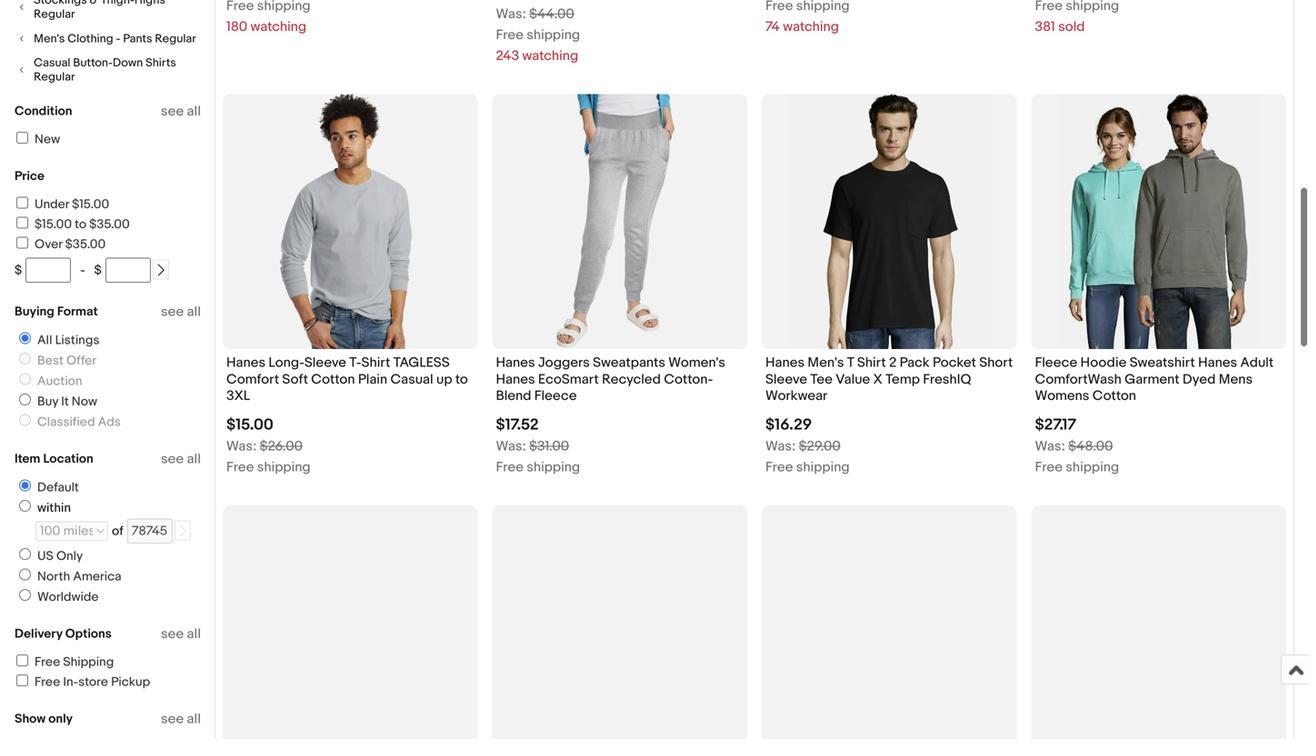 Task type: vqa. For each thing, say whether or not it's contained in the screenshot.


Task type: describe. For each thing, give the bounding box(es) containing it.
hanes joggers sweatpants women's hanes ecosmart recycled cotton-blend fleece image
[[519, 87, 720, 342]]

it
[[61, 387, 69, 402]]

free shipping 243 watching
[[496, 20, 580, 57]]

stockings & thigh-highs regular
[[34, 0, 165, 14]]

0 horizontal spatial to
[[75, 210, 86, 225]]

t-
[[349, 347, 361, 364]]

74
[[765, 11, 780, 28]]

shipping for $27.17
[[1066, 452, 1119, 468]]

casual button-down shirts regular
[[34, 49, 176, 77]]

button-
[[73, 49, 113, 63]]

hanes joggers sweatpants women's hanes ecosmart recycled cotton- blend fleece link
[[496, 347, 744, 402]]

$15.00 for $15.00 to $35.00
[[35, 210, 72, 225]]

condition
[[15, 96, 72, 112]]

fleece inside fleece hoodie sweatshirt hanes adult comfortwash garment dyed mens womens cotton
[[1035, 347, 1077, 364]]

sleeve inside the hanes long-sleeve t-shirt tagless comfort soft cotton plain casual up to 3xl
[[304, 347, 346, 364]]

1 vertical spatial -
[[80, 255, 85, 271]]

long-
[[269, 347, 304, 364]]

workwear
[[765, 380, 828, 397]]

america
[[73, 562, 121, 577]]

pickup
[[111, 667, 150, 683]]

hanes long-sleeve t-shirt tagless comfort soft cotton plain casual up to 3xl link
[[226, 347, 474, 402]]

women's
[[668, 347, 725, 364]]

buying
[[15, 297, 54, 312]]

ads
[[98, 407, 121, 423]]

Over $35.00 checkbox
[[16, 230, 28, 241]]

Minimum Value text field
[[26, 250, 71, 275]]

comfort
[[226, 364, 279, 380]]

under $15.00
[[35, 190, 109, 205]]

listings
[[55, 325, 99, 341]]

watching for 180 watching
[[250, 11, 307, 28]]

0 vertical spatial $35.00
[[89, 210, 130, 225]]

adult
[[1240, 347, 1274, 364]]

was: for $17.52
[[496, 431, 526, 447]]

Buy It Now radio
[[19, 386, 31, 398]]

Free In-store Pickup checkbox
[[16, 667, 28, 679]]

in-
[[63, 667, 78, 683]]

free in-store pickup link
[[14, 667, 150, 683]]

shipping inside free shipping 243 watching
[[527, 20, 580, 36]]

see all button for item location
[[161, 444, 201, 460]]

us only
[[37, 541, 83, 557]]

men's inside hanes men's t shirt 2 pack pocket short sleeve tee value x temp freshiq workwear
[[808, 347, 844, 364]]

free right free shipping option
[[35, 647, 60, 663]]

regular for casual button-down shirts regular
[[34, 63, 75, 77]]

$15.00 was: $26.00 free shipping
[[226, 408, 311, 468]]

all for show only
[[187, 704, 201, 720]]

US Only radio
[[19, 541, 31, 553]]

hoodie
[[1081, 347, 1127, 364]]

see all for delivery options
[[161, 619, 201, 635]]

buy it now link
[[12, 386, 101, 402]]

all for item location
[[187, 444, 201, 460]]

$15.00 to $35.00
[[35, 210, 130, 225]]

only
[[56, 541, 83, 557]]

down
[[113, 49, 143, 63]]

tee
[[810, 364, 833, 380]]

men's inside men's clothing - pants regular dropdown button
[[34, 24, 65, 38]]

shipping
[[63, 647, 114, 663]]

pocket
[[933, 347, 976, 364]]

North America radio
[[19, 561, 31, 573]]

see all button for buying format
[[161, 296, 201, 313]]

over $35.00
[[35, 230, 106, 245]]

all for buying format
[[187, 296, 201, 313]]

cotton-
[[664, 364, 713, 380]]

best offer
[[37, 346, 96, 361]]

shirt inside hanes men's t shirt 2 pack pocket short sleeve tee value x temp freshiq workwear
[[857, 347, 886, 364]]

auction
[[37, 366, 82, 382]]

Under $15.00 checkbox
[[16, 190, 28, 201]]

t
[[847, 347, 854, 364]]

was: for $27.17
[[1035, 431, 1065, 447]]

shirts
[[146, 49, 176, 63]]

see for item location
[[161, 444, 184, 460]]

see for delivery options
[[161, 619, 184, 635]]

sweatshirt
[[1130, 347, 1195, 364]]

x
[[873, 364, 883, 380]]

watching for 74 watching
[[783, 11, 839, 28]]

$27.17
[[1035, 408, 1076, 427]]

blend
[[496, 380, 531, 397]]

see all for condition
[[161, 96, 201, 112]]

all for condition
[[187, 96, 201, 112]]

classified ads link
[[12, 407, 124, 423]]

$27.17 was: $48.00 free shipping
[[1035, 408, 1119, 468]]

show
[[15, 704, 46, 720]]

default
[[37, 473, 79, 488]]

of
[[112, 516, 123, 532]]

sold
[[1058, 11, 1085, 28]]

watching inside free shipping 243 watching
[[522, 41, 578, 57]]

temp
[[886, 364, 920, 380]]

2
[[889, 347, 897, 364]]

hanes men's t shirt 2 pack pocket short sleeve tee value x temp freshiq workwear
[[765, 347, 1013, 397]]

180 watching
[[226, 11, 307, 28]]

offer
[[66, 346, 96, 361]]

381 sold
[[1035, 11, 1085, 28]]

men's clothing - pants regular button
[[15, 23, 201, 40]]

dyed
[[1183, 364, 1216, 380]]

us only link
[[12, 541, 86, 557]]

free in-store pickup
[[35, 667, 150, 683]]

all listings link
[[12, 325, 103, 341]]

plain
[[358, 364, 387, 380]]

381
[[1035, 11, 1055, 28]]

tagless
[[393, 347, 450, 364]]

78745 text field
[[127, 511, 173, 536]]

womens
[[1035, 380, 1089, 397]]

see all for show only
[[161, 704, 201, 720]]

shipping for $17.52
[[527, 452, 580, 468]]

0 vertical spatial $15.00
[[72, 190, 109, 205]]

hanes men's t shirt 2 pack pocket short sleeve tee value x temp freshiq workwear image
[[789, 87, 990, 342]]

freshiq
[[923, 364, 971, 380]]

free shipping
[[35, 647, 114, 663]]



Task type: locate. For each thing, give the bounding box(es) containing it.
pants
[[123, 24, 152, 38]]

was: left $26.00
[[226, 431, 257, 447]]

shirt inside the hanes long-sleeve t-shirt tagless comfort soft cotton plain casual up to 3xl
[[361, 347, 390, 364]]

free inside free shipping 243 watching
[[496, 20, 524, 36]]

stockings
[[34, 0, 87, 0]]

Best Offer radio
[[19, 345, 31, 357]]

Auction radio
[[19, 366, 31, 378]]

$ for maximum value text field
[[94, 255, 102, 271]]

hanes for $15.00
[[226, 347, 266, 364]]

- down over $35.00
[[80, 255, 85, 271]]

- inside dropdown button
[[116, 24, 120, 38]]

see
[[161, 96, 184, 112], [161, 296, 184, 313], [161, 444, 184, 460], [161, 619, 184, 635], [161, 704, 184, 720]]

2 vertical spatial $15.00
[[226, 408, 273, 427]]

stockings & thigh-highs regular button
[[15, 0, 201, 14]]

2 horizontal spatial watching
[[783, 11, 839, 28]]

regular left the &
[[34, 0, 75, 14]]

fleece hoodie sweatshirt hanes adult comfortwash garment dyed mens womens cotton image
[[1058, 87, 1259, 342]]

2 see all button from the top
[[161, 296, 201, 313]]

see all button
[[161, 96, 201, 112], [161, 296, 201, 313], [161, 444, 201, 460], [161, 619, 201, 635], [161, 704, 201, 720]]

hanes men's t shirt 2 pack pocket short sleeve tee value x temp freshiq workwear link
[[765, 347, 1013, 402]]

1 horizontal spatial sleeve
[[765, 364, 807, 380]]

1 horizontal spatial watching
[[522, 41, 578, 57]]

ecosmart
[[538, 364, 599, 380]]

delivery options
[[15, 619, 112, 635]]

$26.00
[[260, 431, 303, 447]]

free inside '$17.52 was: $31.00 free shipping'
[[496, 452, 524, 468]]

regular for men's clothing - pants regular
[[155, 24, 196, 38]]

3 see from the top
[[161, 444, 184, 460]]

worldwide
[[37, 582, 99, 598]]

fleece hoodie sweatshirt hanes adult comfortwash garment dyed mens womens cotton link
[[1035, 347, 1283, 402]]

Worldwide radio
[[19, 582, 31, 594]]

go image
[[176, 517, 189, 530]]

free down 3xl
[[226, 452, 254, 468]]

$17.52 was: $31.00 free shipping
[[496, 408, 580, 468]]

men's up tee
[[808, 347, 844, 364]]

0 vertical spatial regular
[[34, 0, 75, 14]]

All Listings radio
[[19, 325, 31, 337]]

4 was: from the left
[[1035, 431, 1065, 447]]

shirt up x
[[857, 347, 886, 364]]

casual
[[34, 49, 70, 63], [390, 364, 433, 380]]

hanes for $16.29
[[765, 347, 805, 364]]

1 horizontal spatial fleece
[[1035, 347, 1077, 364]]

2 vertical spatial regular
[[34, 63, 75, 77]]

shipping for $16.29
[[796, 452, 850, 468]]

item location
[[15, 444, 93, 460]]

Default radio
[[19, 472, 31, 484]]

was: inside '$17.52 was: $31.00 free shipping'
[[496, 431, 526, 447]]

free inside $27.17 was: $48.00 free shipping
[[1035, 452, 1063, 468]]

all listings
[[37, 325, 99, 341]]

$15.00 inside $15.00 was: $26.00 free shipping
[[226, 408, 273, 427]]

options
[[65, 619, 112, 635]]

New checkbox
[[16, 125, 28, 136]]

watching right 180
[[250, 11, 307, 28]]

north america
[[37, 562, 121, 577]]

4 see all from the top
[[161, 619, 201, 635]]

shipping inside $15.00 was: $26.00 free shipping
[[257, 452, 311, 468]]

was: inside the $16.29 was: $29.00 free shipping
[[765, 431, 796, 447]]

cotton down t- at left top
[[311, 364, 355, 380]]

see all button for condition
[[161, 96, 201, 112]]

shirt up plain
[[361, 347, 390, 364]]

over $35.00 link
[[14, 230, 106, 245]]

now
[[72, 387, 97, 402]]

see all button for show only
[[161, 704, 201, 720]]

to inside the hanes long-sleeve t-shirt tagless comfort soft cotton plain casual up to 3xl
[[455, 364, 468, 380]]

value
[[836, 364, 870, 380]]

was: inside $15.00 was: $26.00 free shipping
[[226, 431, 257, 447]]

cotton inside the hanes long-sleeve t-shirt tagless comfort soft cotton plain casual up to 3xl
[[311, 364, 355, 380]]

1 all from the top
[[187, 96, 201, 112]]

worldwide link
[[12, 582, 102, 598]]

Free Shipping checkbox
[[16, 647, 28, 659]]

classified
[[37, 407, 95, 423]]

5 see from the top
[[161, 704, 184, 720]]

see for buying format
[[161, 296, 184, 313]]

2 see from the top
[[161, 296, 184, 313]]

only
[[48, 704, 73, 720]]

short
[[979, 347, 1013, 364]]

2 $ from the left
[[94, 255, 102, 271]]

1 horizontal spatial to
[[455, 364, 468, 380]]

hanes for $17.52
[[496, 347, 535, 364]]

$35.00 down "under $15.00"
[[89, 210, 130, 225]]

hanes inside fleece hoodie sweatshirt hanes adult comfortwash garment dyed mens womens cotton
[[1198, 347, 1237, 364]]

2 shirt from the left
[[857, 347, 886, 364]]

highs
[[134, 0, 165, 0]]

3 was: from the left
[[765, 431, 796, 447]]

1 horizontal spatial $
[[94, 255, 102, 271]]

0 vertical spatial -
[[116, 24, 120, 38]]

regular
[[34, 0, 75, 14], [155, 24, 196, 38], [34, 63, 75, 77]]

sleeve inside hanes men's t shirt 2 pack pocket short sleeve tee value x temp freshiq workwear
[[765, 364, 807, 380]]

regular up condition
[[34, 63, 75, 77]]

3 see all button from the top
[[161, 444, 201, 460]]

regular up shirts
[[155, 24, 196, 38]]

free inside $15.00 was: $26.00 free shipping
[[226, 452, 254, 468]]

to right the up
[[455, 364, 468, 380]]

0 horizontal spatial fleece
[[534, 380, 577, 397]]

regular for stockings & thigh-highs regular
[[34, 0, 75, 14]]

free down $27.17
[[1035, 452, 1063, 468]]

2 all from the top
[[187, 296, 201, 313]]

hanes joggers sweatpants women's hanes ecosmart recycled cotton- blend fleece
[[496, 347, 725, 397]]

submit price range image
[[154, 257, 167, 269]]

1 vertical spatial casual
[[390, 364, 433, 380]]

item
[[15, 444, 40, 460]]

Classified Ads radio
[[19, 407, 31, 419]]

under
[[35, 190, 69, 205]]

1 horizontal spatial casual
[[390, 364, 433, 380]]

0 horizontal spatial sleeve
[[304, 347, 346, 364]]

shipping inside the $16.29 was: $29.00 free shipping
[[796, 452, 850, 468]]

comfortwash
[[1035, 364, 1122, 380]]

free left in-
[[35, 667, 60, 683]]

watching
[[250, 11, 307, 28], [783, 11, 839, 28], [522, 41, 578, 57]]

recycled
[[602, 364, 661, 380]]

free shipping link
[[14, 647, 114, 663]]

fleece down ecosmart
[[534, 380, 577, 397]]

shipping inside '$17.52 was: $31.00 free shipping'
[[527, 452, 580, 468]]

$16.29
[[765, 408, 812, 427]]

3xl
[[226, 380, 250, 397]]

see all for item location
[[161, 444, 201, 460]]

$16.29 was: $29.00 free shipping
[[765, 408, 850, 468]]

shipping inside $27.17 was: $48.00 free shipping
[[1066, 452, 1119, 468]]

soft
[[282, 364, 308, 380]]

5 see all button from the top
[[161, 704, 201, 720]]

format
[[57, 297, 98, 312]]

243
[[496, 41, 519, 57]]

within radio
[[19, 493, 31, 505]]

free down $16.29
[[765, 452, 793, 468]]

$15.00 to $35.00 checkbox
[[16, 210, 28, 221]]

garment
[[1125, 364, 1180, 380]]

was:
[[226, 431, 257, 447], [496, 431, 526, 447], [765, 431, 796, 447], [1035, 431, 1065, 447]]

$15.00
[[72, 190, 109, 205], [35, 210, 72, 225], [226, 408, 273, 427]]

over
[[35, 230, 62, 245]]

thigh-
[[101, 0, 134, 0]]

pack
[[900, 347, 930, 364]]

0 horizontal spatial cotton
[[311, 364, 355, 380]]

was: for $16.29
[[765, 431, 796, 447]]

0 horizontal spatial watching
[[250, 11, 307, 28]]

see all for buying format
[[161, 296, 201, 313]]

casual button-down shirts regular button
[[15, 49, 201, 77]]

1 horizontal spatial -
[[116, 24, 120, 38]]

delivery
[[15, 619, 62, 635]]

1 shirt from the left
[[361, 347, 390, 364]]

1 vertical spatial $35.00
[[65, 230, 106, 245]]

shirt
[[361, 347, 390, 364], [857, 347, 886, 364]]

1 see all button from the top
[[161, 96, 201, 112]]

was: for $15.00
[[226, 431, 257, 447]]

shipping for $15.00
[[257, 452, 311, 468]]

1 horizontal spatial cotton
[[1093, 380, 1136, 397]]

regular inside dropdown button
[[155, 24, 196, 38]]

store
[[78, 667, 108, 683]]

new
[[35, 125, 60, 140]]

see all button for delivery options
[[161, 619, 201, 635]]

1 see all from the top
[[161, 96, 201, 112]]

casual left button-
[[34, 49, 70, 63]]

regular inside casual button-down shirts regular
[[34, 63, 75, 77]]

watching right 74
[[783, 11, 839, 28]]

$15.00 down 3xl
[[226, 408, 273, 427]]

up
[[436, 364, 452, 380]]

1 see from the top
[[161, 96, 184, 112]]

&
[[90, 0, 98, 0]]

men's down stockings
[[34, 24, 65, 38]]

show only
[[15, 704, 73, 720]]

2 was: from the left
[[496, 431, 526, 447]]

joggers
[[538, 347, 590, 364]]

0 vertical spatial fleece
[[1035, 347, 1077, 364]]

1 horizontal spatial men's
[[808, 347, 844, 364]]

2 see all from the top
[[161, 296, 201, 313]]

5 all from the top
[[187, 704, 201, 720]]

see all
[[161, 96, 201, 112], [161, 296, 201, 313], [161, 444, 201, 460], [161, 619, 201, 635], [161, 704, 201, 720]]

free down $17.52
[[496, 452, 524, 468]]

hanes
[[226, 347, 266, 364], [496, 347, 535, 364], [765, 347, 805, 364], [1198, 347, 1237, 364], [496, 364, 535, 380]]

clothing
[[68, 24, 113, 38]]

classified ads
[[37, 407, 121, 423]]

0 vertical spatial men's
[[34, 24, 65, 38]]

3 see all from the top
[[161, 444, 201, 460]]

fleece up comfortwash
[[1035, 347, 1077, 364]]

sweatpants
[[593, 347, 665, 364]]

5 see all from the top
[[161, 704, 201, 720]]

under $15.00 link
[[14, 190, 109, 205]]

casual down tagless
[[390, 364, 433, 380]]

casual inside the hanes long-sleeve t-shirt tagless comfort soft cotton plain casual up to 3xl
[[390, 364, 433, 380]]

$15.00 up $15.00 to $35.00
[[72, 190, 109, 205]]

new link
[[14, 125, 60, 140]]

was: down $16.29
[[765, 431, 796, 447]]

was: down $27.17
[[1035, 431, 1065, 447]]

hanes long-sleeve t-shirt tagless comfort soft cotton plain casual up to 3xl
[[226, 347, 468, 397]]

free up 243
[[496, 20, 524, 36]]

cotton inside fleece hoodie sweatshirt hanes adult comfortwash garment dyed mens womens cotton
[[1093, 380, 1136, 397]]

watching right 243
[[522, 41, 578, 57]]

was: down $17.52
[[496, 431, 526, 447]]

hanes inside hanes men's t shirt 2 pack pocket short sleeve tee value x temp freshiq workwear
[[765, 347, 805, 364]]

4 see from the top
[[161, 619, 184, 635]]

-
[[116, 24, 120, 38], [80, 255, 85, 271]]

$
[[15, 255, 22, 271], [94, 255, 102, 271]]

1 was: from the left
[[226, 431, 257, 447]]

$15.00 for $15.00 was: $26.00 free shipping
[[226, 408, 273, 427]]

$ for minimum value text box
[[15, 255, 22, 271]]

74 watching
[[765, 11, 839, 28]]

$ down over $35.00 checkbox
[[15, 255, 22, 271]]

best
[[37, 346, 64, 361]]

sleeve up workwear
[[765, 364, 807, 380]]

3 all from the top
[[187, 444, 201, 460]]

$35.00 down $15.00 to $35.00
[[65, 230, 106, 245]]

1 horizontal spatial shirt
[[857, 347, 886, 364]]

0 horizontal spatial $
[[15, 255, 22, 271]]

hanes inside the hanes long-sleeve t-shirt tagless comfort soft cotton plain casual up to 3xl
[[226, 347, 266, 364]]

Maximum Value text field
[[105, 250, 151, 275]]

1 vertical spatial regular
[[155, 24, 196, 38]]

hanes long-sleeve t-shirt tagless comfort soft cotton plain casual up to 3xl image
[[250, 87, 451, 342]]

1 $ from the left
[[15, 255, 22, 271]]

buy it now
[[37, 387, 97, 402]]

casual inside casual button-down shirts regular
[[34, 49, 70, 63]]

within
[[37, 493, 71, 509]]

1 vertical spatial fleece
[[534, 380, 577, 397]]

see for show only
[[161, 704, 184, 720]]

all for delivery options
[[187, 619, 201, 635]]

0 horizontal spatial men's
[[34, 24, 65, 38]]

0 vertical spatial casual
[[34, 49, 70, 63]]

0 vertical spatial to
[[75, 210, 86, 225]]

was: inside $27.17 was: $48.00 free shipping
[[1035, 431, 1065, 447]]

1 vertical spatial men's
[[808, 347, 844, 364]]

free inside the $16.29 was: $29.00 free shipping
[[765, 452, 793, 468]]

180
[[226, 11, 247, 28]]

$15.00 to $35.00 link
[[14, 210, 130, 225]]

to down "under $15.00"
[[75, 210, 86, 225]]

- left pants
[[116, 24, 120, 38]]

1 vertical spatial $15.00
[[35, 210, 72, 225]]

see for condition
[[161, 96, 184, 112]]

$ left maximum value text field
[[94, 255, 102, 271]]

1 vertical spatial to
[[455, 364, 468, 380]]

$15.00 down under
[[35, 210, 72, 225]]

all
[[37, 325, 52, 341]]

0 horizontal spatial -
[[80, 255, 85, 271]]

free
[[496, 20, 524, 36], [226, 452, 254, 468], [496, 452, 524, 468], [765, 452, 793, 468], [1035, 452, 1063, 468], [35, 647, 60, 663], [35, 667, 60, 683]]

0 horizontal spatial shirt
[[361, 347, 390, 364]]

4 all from the top
[[187, 619, 201, 635]]

0 horizontal spatial casual
[[34, 49, 70, 63]]

cotton down "hoodie"
[[1093, 380, 1136, 397]]

sleeve left t- at left top
[[304, 347, 346, 364]]

4 see all button from the top
[[161, 619, 201, 635]]

fleece inside hanes joggers sweatpants women's hanes ecosmart recycled cotton- blend fleece
[[534, 380, 577, 397]]



